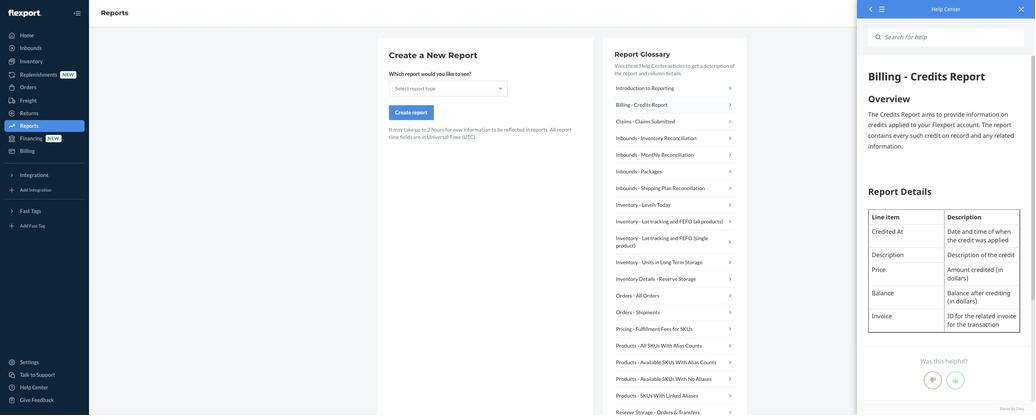 Task type: vqa. For each thing, say whether or not it's contained in the screenshot.
Available
yes



Task type: describe. For each thing, give the bounding box(es) containing it.
billing link
[[4, 145, 85, 157]]

fast tags
[[20, 208, 41, 214]]

inventory for inventory - levels today
[[616, 202, 638, 208]]

2 horizontal spatial help
[[932, 6, 943, 13]]

inventory for inventory - units in long term storage
[[616, 259, 638, 266]]

orders - all orders
[[616, 293, 660, 299]]

glossary
[[641, 50, 670, 59]]

1 vertical spatial storage
[[679, 276, 696, 282]]

products - available skus with no aliases
[[616, 376, 712, 383]]

are
[[413, 134, 421, 140]]

elevio by dixa link
[[869, 407, 1025, 412]]

- for inbounds - inventory reconciliation
[[639, 135, 640, 141]]

integrations
[[20, 172, 48, 178]]

of
[[731, 63, 735, 69]]

products - all skus with alias counts
[[616, 343, 702, 349]]

description
[[704, 63, 730, 69]]

available for products - available skus with alias counts
[[641, 360, 662, 366]]

flexport logo image
[[8, 10, 41, 17]]

- for inbounds - monthly reconciliation
[[639, 152, 640, 158]]

inbounds for inbounds - packages
[[616, 168, 638, 175]]

2 claims from the left
[[635, 118, 651, 125]]

inventory - lot tracking and fefo (all products)
[[616, 219, 723, 225]]

with left linked
[[654, 393, 665, 399]]

information
[[464, 127, 491, 133]]

- for billing - credits report
[[632, 102, 633, 108]]

skus for products - available skus with alias counts
[[663, 360, 675, 366]]

and for inventory - lot tracking and fefo (all products)
[[670, 219, 679, 225]]

fulfillment
[[636, 326, 660, 332]]

take
[[404, 127, 414, 133]]

inbounds - packages
[[616, 168, 662, 175]]

shipments
[[636, 309, 660, 316]]

2
[[428, 127, 431, 133]]

which
[[389, 71, 404, 77]]

products for products - skus with linked aliases
[[616, 393, 637, 399]]

elevio
[[1001, 407, 1011, 412]]

report inside 'visit these help center articles to get a description of the report and column details.'
[[623, 70, 638, 76]]

universal
[[427, 134, 449, 140]]

inventory - lot tracking and fefo (single product) button
[[615, 230, 736, 255]]

1 horizontal spatial reports link
[[101, 9, 128, 17]]

create for create a new report
[[389, 50, 417, 60]]

to left 2
[[422, 127, 427, 133]]

today
[[657, 202, 671, 208]]

inbounds for inbounds - monthly reconciliation
[[616, 152, 638, 158]]

reports.
[[531, 127, 549, 133]]

like
[[446, 71, 455, 77]]

create a new report
[[389, 50, 478, 60]]

products for products - available skus with alias counts
[[616, 360, 637, 366]]

- for orders - all orders
[[634, 293, 635, 299]]

details.
[[666, 70, 682, 76]]

integration
[[29, 188, 52, 193]]

inventory - units in long term storage
[[616, 259, 703, 266]]

products - available skus with alias counts
[[616, 360, 717, 366]]

linked
[[666, 393, 682, 399]]

orders for orders
[[20, 84, 36, 91]]

fast inside fast tags dropdown button
[[20, 208, 30, 214]]

returns
[[20, 110, 39, 117]]

with for products - available skus with alias counts
[[676, 360, 687, 366]]

- for inventory - units in long term storage
[[639, 259, 641, 266]]

get
[[692, 63, 699, 69]]

(all
[[694, 219, 701, 225]]

dixa
[[1017, 407, 1025, 412]]

alias for products - available skus with alias counts
[[688, 360, 699, 366]]

levels
[[642, 202, 656, 208]]

the
[[615, 70, 622, 76]]

counts for products - available skus with alias counts
[[700, 360, 717, 366]]

inventory details - reserve storage button
[[615, 271, 736, 288]]

- for pricing - fulfillment fees for skus
[[633, 326, 635, 332]]

1 vertical spatial in
[[422, 134, 426, 140]]

term
[[673, 259, 684, 266]]

reflected
[[504, 127, 525, 133]]

claims - claims submitted
[[616, 118, 676, 125]]

inventory - levels today
[[616, 202, 671, 208]]

orders link
[[4, 82, 85, 94]]

column
[[648, 70, 665, 76]]

orders for orders - all orders
[[616, 293, 633, 299]]

add fast tag link
[[4, 220, 85, 232]]

inbounds - inventory reconciliation button
[[615, 130, 736, 147]]

helpful?
[[946, 358, 968, 366]]

fefo for (single
[[680, 235, 693, 242]]

1 horizontal spatial reports
[[101, 9, 128, 17]]

- for inbounds - shipping plan reconciliation
[[639, 185, 640, 191]]

fields
[[400, 134, 412, 140]]

new
[[427, 50, 446, 60]]

be
[[498, 127, 503, 133]]

help center link
[[4, 382, 85, 394]]

time
[[389, 134, 399, 140]]

settings link
[[4, 357, 85, 369]]

to right 'like'
[[456, 71, 460, 77]]

(utc).
[[462, 134, 477, 140]]

elevio by dixa
[[1001, 407, 1025, 412]]

product)
[[616, 243, 636, 249]]

- for inventory - lot tracking and fefo (single product)
[[639, 235, 641, 242]]

tracking for (single
[[651, 235, 669, 242]]

a inside 'visit these help center articles to get a description of the report and column details.'
[[700, 63, 703, 69]]

reconciliation for inbounds - monthly reconciliation
[[662, 152, 694, 158]]

2 vertical spatial reconciliation
[[673, 185, 705, 191]]

would
[[421, 71, 436, 77]]

inventory for inventory - lot tracking and fefo (all products)
[[616, 219, 638, 225]]

- for orders - shipments
[[634, 309, 635, 316]]

was this helpful?
[[921, 358, 968, 366]]

products)
[[702, 219, 723, 225]]

2 vertical spatial center
[[32, 385, 48, 391]]

inventory for inventory
[[20, 58, 43, 65]]

add integration link
[[4, 184, 85, 196]]

support
[[36, 372, 55, 378]]

inbounds - shipping plan reconciliation button
[[615, 180, 736, 197]]

report for which report would you like to see?
[[405, 71, 420, 77]]

inventory for inventory details - reserve storage
[[616, 276, 638, 282]]

financing
[[20, 135, 43, 142]]

create report
[[395, 109, 428, 116]]

- for products - all skus with alias counts
[[638, 343, 640, 349]]

talk to support button
[[4, 370, 85, 381]]

products for products - all skus with alias counts
[[616, 343, 637, 349]]

to inside button
[[30, 372, 35, 378]]

0 horizontal spatial reports link
[[4, 120, 85, 132]]

you
[[437, 71, 445, 77]]

tag
[[38, 224, 45, 229]]

freight
[[20, 98, 37, 104]]

0 vertical spatial storage
[[685, 259, 703, 266]]

aliases inside button
[[696, 376, 712, 383]]

inventory - units in long term storage button
[[615, 255, 736, 271]]

all for products
[[641, 343, 647, 349]]

fast inside the add fast tag link
[[29, 224, 38, 229]]

new inside it may take up to 2 hours for new information to be reflected in reports. all report time fields are in universal time (utc).
[[453, 127, 463, 133]]

0 horizontal spatial reports
[[20, 123, 39, 129]]

shipping
[[641, 185, 661, 191]]

help inside help center link
[[20, 385, 31, 391]]

all for orders
[[636, 293, 643, 299]]

credits
[[634, 102, 651, 108]]

add integration
[[20, 188, 52, 193]]

give feedback button
[[4, 395, 85, 407]]

with for products - all skus with alias counts
[[661, 343, 673, 349]]

inventory for inventory - lot tracking and fefo (single product)
[[616, 235, 638, 242]]

inventory - lot tracking and fefo (all products) button
[[615, 214, 736, 230]]

home
[[20, 32, 34, 39]]

aliases inside button
[[683, 393, 699, 399]]

products for products - available skus with no aliases
[[616, 376, 637, 383]]

to left be
[[492, 127, 497, 133]]

pricing
[[616, 326, 632, 332]]

may
[[394, 127, 403, 133]]

talk to support
[[20, 372, 55, 378]]

monthly
[[641, 152, 661, 158]]

inbounds for inbounds
[[20, 45, 42, 51]]



Task type: locate. For each thing, give the bounding box(es) containing it.
claims down credits
[[635, 118, 651, 125]]

all inside it may take up to 2 hours for new information to be reflected in reports. all report time fields are in universal time (utc).
[[550, 127, 556, 133]]

report right reports.
[[557, 127, 572, 133]]

new
[[63, 72, 74, 78], [453, 127, 463, 133], [48, 136, 59, 142]]

help inside 'visit these help center articles to get a description of the report and column details.'
[[640, 63, 651, 69]]

0 vertical spatial help center
[[932, 6, 961, 13]]

- inside 'button'
[[633, 326, 635, 332]]

packages
[[641, 168, 662, 175]]

counts for products - all skus with alias counts
[[686, 343, 702, 349]]

1 vertical spatial lot
[[642, 235, 650, 242]]

inbounds for inbounds - inventory reconciliation
[[616, 135, 638, 141]]

it may take up to 2 hours for new information to be reflected in reports. all report time fields are in universal time (utc).
[[389, 127, 572, 140]]

2 available from the top
[[641, 376, 662, 383]]

reconciliation down claims - claims submitted button
[[665, 135, 697, 141]]

0 horizontal spatial for
[[446, 127, 452, 133]]

inbounds down claims - claims submitted
[[616, 135, 638, 141]]

give feedback
[[20, 397, 54, 404]]

0 horizontal spatial in
[[422, 134, 426, 140]]

to inside 'visit these help center articles to get a description of the report and column details.'
[[686, 63, 691, 69]]

1 products from the top
[[616, 343, 637, 349]]

report up the up at the top of page
[[412, 109, 428, 116]]

0 vertical spatial aliases
[[696, 376, 712, 383]]

with left no
[[676, 376, 687, 383]]

0 horizontal spatial center
[[32, 385, 48, 391]]

introduction
[[616, 85, 645, 91]]

fefo left the (all
[[680, 219, 693, 225]]

orders for orders - shipments
[[616, 309, 633, 316]]

all up the orders - shipments
[[636, 293, 643, 299]]

fast tags button
[[4, 206, 85, 217]]

2 vertical spatial in
[[655, 259, 660, 266]]

billing inside billing - credits report button
[[616, 102, 631, 108]]

and down the "inventory - levels today" button
[[670, 219, 679, 225]]

0 vertical spatial add
[[20, 188, 28, 193]]

- down billing - credits report
[[633, 118, 634, 125]]

billing - credits report
[[616, 102, 668, 108]]

fast
[[20, 208, 30, 214], [29, 224, 38, 229]]

1 horizontal spatial report
[[615, 50, 639, 59]]

1 horizontal spatial claims
[[635, 118, 651, 125]]

- for claims - claims submitted
[[633, 118, 634, 125]]

create up which
[[389, 50, 417, 60]]

fefo inside inventory - lot tracking and fefo (single product)
[[680, 235, 693, 242]]

center down the 'talk to support' at the left bottom of the page
[[32, 385, 48, 391]]

feedback
[[32, 397, 54, 404]]

alias up no
[[688, 360, 699, 366]]

1 vertical spatial help
[[640, 63, 651, 69]]

all inside button
[[641, 343, 647, 349]]

storage
[[685, 259, 703, 266], [679, 276, 696, 282]]

aliases
[[696, 376, 712, 383], [683, 393, 699, 399]]

1 horizontal spatial help center
[[932, 6, 961, 13]]

inventory left levels
[[616, 202, 638, 208]]

1 vertical spatial fefo
[[680, 235, 693, 242]]

inventory up replenishments
[[20, 58, 43, 65]]

billing down introduction
[[616, 102, 631, 108]]

introduction to reporting button
[[615, 80, 736, 97]]

reconciliation
[[665, 135, 697, 141], [662, 152, 694, 158], [673, 185, 705, 191]]

0 vertical spatial lot
[[642, 219, 650, 225]]

1 horizontal spatial a
[[700, 63, 703, 69]]

close navigation image
[[73, 9, 82, 18]]

inbounds - monthly reconciliation button
[[615, 147, 736, 164]]

fefo left (single
[[680, 235, 693, 242]]

skus up products - available skus with no aliases
[[663, 360, 675, 366]]

skus down pricing - fulfillment fees for skus
[[648, 343, 660, 349]]

report inside button
[[652, 102, 668, 108]]

and inside button
[[670, 219, 679, 225]]

1 vertical spatial reports
[[20, 123, 39, 129]]

1 vertical spatial for
[[673, 326, 680, 332]]

0 vertical spatial available
[[641, 360, 662, 366]]

alias for products - all skus with alias counts
[[674, 343, 685, 349]]

lot inside inventory - lot tracking and fefo (single product)
[[642, 235, 650, 242]]

tracking for (all
[[651, 219, 669, 225]]

fast left tag
[[29, 224, 38, 229]]

- right pricing
[[633, 326, 635, 332]]

inbounds up 'inbounds - packages'
[[616, 152, 638, 158]]

inbounds - monthly reconciliation
[[616, 152, 694, 158]]

counts inside products - available skus with alias counts button
[[700, 360, 717, 366]]

all down fulfillment
[[641, 343, 647, 349]]

report left the type at the left top of the page
[[410, 85, 425, 92]]

inbounds down 'inbounds - packages'
[[616, 185, 638, 191]]

skus
[[681, 326, 693, 332], [648, 343, 660, 349], [663, 360, 675, 366], [663, 376, 675, 383], [641, 393, 653, 399]]

all inside button
[[636, 293, 643, 299]]

2 horizontal spatial in
[[655, 259, 660, 266]]

2 horizontal spatial new
[[453, 127, 463, 133]]

for inside it may take up to 2 hours for new information to be reflected in reports. all report time fields are in universal time (utc).
[[446, 127, 452, 133]]

create report button
[[389, 105, 434, 120]]

1 vertical spatial center
[[652, 63, 668, 69]]

1 vertical spatial tracking
[[651, 235, 669, 242]]

- down products - available skus with no aliases
[[638, 393, 640, 399]]

inventory
[[20, 58, 43, 65], [641, 135, 664, 141], [616, 202, 638, 208], [616, 219, 638, 225], [616, 235, 638, 242], [616, 259, 638, 266], [616, 276, 638, 282]]

new up time
[[453, 127, 463, 133]]

up
[[415, 127, 421, 133]]

1 horizontal spatial new
[[63, 72, 74, 78]]

report up see?
[[448, 50, 478, 60]]

1 vertical spatial fast
[[29, 224, 38, 229]]

inventory inside inventory - lot tracking and fefo (single product)
[[616, 235, 638, 242]]

to left reporting
[[646, 85, 651, 91]]

- right the details
[[657, 276, 658, 282]]

1 horizontal spatial help
[[640, 63, 651, 69]]

0 vertical spatial center
[[945, 6, 961, 13]]

1 available from the top
[[641, 360, 662, 366]]

with inside button
[[676, 376, 687, 383]]

0 horizontal spatial billing
[[20, 148, 35, 154]]

lot inside button
[[642, 219, 650, 225]]

storage right reserve at the bottom right of the page
[[679, 276, 696, 282]]

- for products - available skus with alias counts
[[638, 360, 640, 366]]

visit
[[615, 63, 625, 69]]

available down 'products - all skus with alias counts'
[[641, 360, 662, 366]]

1 lot from the top
[[642, 219, 650, 225]]

0 horizontal spatial claims
[[616, 118, 632, 125]]

0 vertical spatial reconciliation
[[665, 135, 697, 141]]

2 add from the top
[[20, 224, 28, 229]]

to left the get
[[686, 63, 691, 69]]

and left column
[[639, 70, 647, 76]]

add for add integration
[[20, 188, 28, 193]]

0 vertical spatial in
[[526, 127, 530, 133]]

skus inside 'button'
[[681, 326, 693, 332]]

new up orders link
[[63, 72, 74, 78]]

lot down 'inventory - levels today'
[[642, 219, 650, 225]]

0 vertical spatial fefo
[[680, 219, 693, 225]]

available inside button
[[641, 360, 662, 366]]

2 vertical spatial and
[[670, 235, 679, 242]]

1 vertical spatial reports link
[[4, 120, 85, 132]]

1 horizontal spatial billing
[[616, 102, 631, 108]]

report for select report type
[[410, 85, 425, 92]]

add down 'fast tags'
[[20, 224, 28, 229]]

4 products from the top
[[616, 393, 637, 399]]

counts
[[686, 343, 702, 349], [700, 360, 717, 366]]

center up search search field
[[945, 6, 961, 13]]

- left the monthly
[[639, 152, 640, 158]]

by
[[1012, 407, 1016, 412]]

inventory down product)
[[616, 259, 638, 266]]

fefo inside the inventory - lot tracking and fefo (all products) button
[[680, 219, 693, 225]]

- for inbounds - packages
[[639, 168, 640, 175]]

inbounds for inbounds - shipping plan reconciliation
[[616, 185, 638, 191]]

1 vertical spatial alias
[[688, 360, 699, 366]]

report for create report
[[412, 109, 428, 116]]

tracking
[[651, 219, 669, 225], [651, 235, 669, 242]]

- down fulfillment
[[638, 343, 640, 349]]

new for replenishments
[[63, 72, 74, 78]]

select
[[395, 85, 409, 92]]

2 lot from the top
[[642, 235, 650, 242]]

- for products - skus with linked aliases
[[638, 393, 640, 399]]

2 vertical spatial new
[[48, 136, 59, 142]]

report inside button
[[412, 109, 428, 116]]

orders up freight
[[20, 84, 36, 91]]

no
[[688, 376, 695, 383]]

skus down products - available skus with no aliases
[[641, 393, 653, 399]]

freight link
[[4, 95, 85, 107]]

new for financing
[[48, 136, 59, 142]]

a right the get
[[700, 63, 703, 69]]

0 vertical spatial fast
[[20, 208, 30, 214]]

1 horizontal spatial in
[[526, 127, 530, 133]]

tracking inside button
[[651, 219, 669, 225]]

inbounds - inventory reconciliation
[[616, 135, 697, 141]]

with down fees
[[661, 343, 673, 349]]

skus inside button
[[663, 376, 675, 383]]

0 vertical spatial a
[[419, 50, 424, 60]]

and for inventory - lot tracking and fefo (single product)
[[670, 235, 679, 242]]

- down 'products - all skus with alias counts'
[[638, 360, 640, 366]]

1 vertical spatial and
[[670, 219, 679, 225]]

type
[[426, 85, 436, 92]]

0 vertical spatial create
[[389, 50, 417, 60]]

counts inside 'products - all skus with alias counts' button
[[686, 343, 702, 349]]

report for create a new report
[[448, 50, 478, 60]]

0 vertical spatial help
[[932, 6, 943, 13]]

center inside 'visit these help center articles to get a description of the report and column details.'
[[652, 63, 668, 69]]

report inside it may take up to 2 hours for new information to be reflected in reports. all report time fields are in universal time (utc).
[[557, 127, 572, 133]]

orders up shipments
[[644, 293, 660, 299]]

for up time
[[446, 127, 452, 133]]

- left shipments
[[634, 309, 635, 316]]

orders - all orders button
[[615, 288, 736, 305]]

help center up search search field
[[932, 6, 961, 13]]

1 claims from the left
[[616, 118, 632, 125]]

0 vertical spatial for
[[446, 127, 452, 133]]

in left reports.
[[526, 127, 530, 133]]

replenishments
[[20, 72, 57, 78]]

billing down "financing"
[[20, 148, 35, 154]]

plan
[[662, 185, 672, 191]]

report
[[448, 50, 478, 60], [615, 50, 639, 59], [652, 102, 668, 108]]

0 vertical spatial and
[[639, 70, 647, 76]]

billing inside billing 'link'
[[20, 148, 35, 154]]

center up column
[[652, 63, 668, 69]]

0 horizontal spatial alias
[[674, 343, 685, 349]]

orders up pricing
[[616, 309, 633, 316]]

tags
[[31, 208, 41, 214]]

available inside button
[[641, 376, 662, 383]]

add left the integration
[[20, 188, 28, 193]]

fefo for (all
[[680, 219, 693, 225]]

units
[[642, 259, 655, 266]]

claims down billing - credits report
[[616, 118, 632, 125]]

settings
[[20, 360, 39, 366]]

- inside button
[[634, 293, 635, 299]]

1 add from the top
[[20, 188, 28, 193]]

help up search search field
[[932, 6, 943, 13]]

help up give
[[20, 385, 31, 391]]

reconciliation for inbounds - inventory reconciliation
[[665, 135, 697, 141]]

help down the report glossary
[[640, 63, 651, 69]]

- down claims - claims submitted
[[639, 135, 640, 141]]

2 vertical spatial all
[[641, 343, 647, 349]]

report down reporting
[[652, 102, 668, 108]]

inbounds - packages button
[[615, 164, 736, 180]]

report up 'select report type'
[[405, 71, 420, 77]]

alias
[[674, 343, 685, 349], [688, 360, 699, 366]]

billing
[[616, 102, 631, 108], [20, 148, 35, 154]]

0 vertical spatial tracking
[[651, 219, 669, 225]]

returns link
[[4, 108, 85, 119]]

to
[[686, 63, 691, 69], [456, 71, 460, 77], [646, 85, 651, 91], [422, 127, 427, 133], [492, 127, 497, 133], [30, 372, 35, 378]]

was
[[921, 358, 933, 366]]

- up the 'inventory - units in long term storage' at the bottom right of the page
[[639, 235, 641, 242]]

reconciliation down inbounds - inventory reconciliation button
[[662, 152, 694, 158]]

create inside button
[[395, 109, 411, 116]]

create up may
[[395, 109, 411, 116]]

reserve
[[659, 276, 678, 282]]

1 vertical spatial a
[[700, 63, 703, 69]]

give
[[20, 397, 31, 404]]

billing for billing
[[20, 148, 35, 154]]

fast left the tags
[[20, 208, 30, 214]]

2 tracking from the top
[[651, 235, 669, 242]]

1 horizontal spatial center
[[652, 63, 668, 69]]

in left long
[[655, 259, 660, 266]]

details
[[639, 276, 656, 282]]

0 vertical spatial all
[[550, 127, 556, 133]]

for right fees
[[673, 326, 680, 332]]

0 horizontal spatial a
[[419, 50, 424, 60]]

- left shipping
[[639, 185, 640, 191]]

2 products from the top
[[616, 360, 637, 366]]

skus for products - all skus with alias counts
[[648, 343, 660, 349]]

- left units
[[639, 259, 641, 266]]

claims - claims submitted button
[[615, 114, 736, 130]]

report up the these
[[615, 50, 639, 59]]

0 vertical spatial reports link
[[101, 9, 128, 17]]

in
[[526, 127, 530, 133], [422, 134, 426, 140], [655, 259, 660, 266]]

reporting
[[652, 85, 675, 91]]

and down the inventory - lot tracking and fefo (all products) button
[[670, 235, 679, 242]]

reconciliation down "inbounds - packages" button
[[673, 185, 705, 191]]

inventory down 'inventory - levels today'
[[616, 219, 638, 225]]

- down 'inventory - levels today'
[[639, 219, 641, 225]]

0 horizontal spatial new
[[48, 136, 59, 142]]

- left levels
[[639, 202, 641, 208]]

and inside 'visit these help center articles to get a description of the report and column details.'
[[639, 70, 647, 76]]

1 vertical spatial create
[[395, 109, 411, 116]]

long
[[661, 259, 672, 266]]

new up billing 'link'
[[48, 136, 59, 142]]

- left packages
[[639, 168, 640, 175]]

lot for inventory - lot tracking and fefo (single product)
[[642, 235, 650, 242]]

inbounds down "home"
[[20, 45, 42, 51]]

0 horizontal spatial help center
[[20, 385, 48, 391]]

1 vertical spatial counts
[[700, 360, 717, 366]]

report down the these
[[623, 70, 638, 76]]

inventory up the monthly
[[641, 135, 664, 141]]

1 horizontal spatial alias
[[688, 360, 699, 366]]

it
[[389, 127, 393, 133]]

- up the orders - shipments
[[634, 293, 635, 299]]

- up products - skus with linked aliases
[[638, 376, 640, 383]]

lot for inventory - lot tracking and fefo (all products)
[[642, 219, 650, 225]]

help center
[[932, 6, 961, 13], [20, 385, 48, 391]]

orders up the orders - shipments
[[616, 293, 633, 299]]

1 fefo from the top
[[680, 219, 693, 225]]

0 vertical spatial reports
[[101, 9, 128, 17]]

available up products - skus with linked aliases
[[641, 376, 662, 383]]

home link
[[4, 30, 85, 42]]

2 fefo from the top
[[680, 235, 693, 242]]

products - skus with linked aliases button
[[615, 388, 736, 405]]

add fast tag
[[20, 224, 45, 229]]

orders inside button
[[616, 309, 633, 316]]

2 horizontal spatial center
[[945, 6, 961, 13]]

pricing - fulfillment fees for skus
[[616, 326, 693, 332]]

report for billing - credits report
[[652, 102, 668, 108]]

with down 'products - all skus with alias counts' button
[[676, 360, 687, 366]]

submitted
[[652, 118, 676, 125]]

1 tracking from the top
[[651, 219, 669, 225]]

Search search field
[[881, 28, 1025, 47]]

for inside pricing - fulfillment fees for skus 'button'
[[673, 326, 680, 332]]

all right reports.
[[550, 127, 556, 133]]

billing for billing - credits report
[[616, 102, 631, 108]]

orders - shipments
[[616, 309, 660, 316]]

to inside 'button'
[[646, 85, 651, 91]]

inventory details - reserve storage
[[616, 276, 696, 282]]

all
[[550, 127, 556, 133], [636, 293, 643, 299], [641, 343, 647, 349]]

tracking inside inventory - lot tracking and fefo (single product)
[[651, 235, 669, 242]]

1 vertical spatial aliases
[[683, 393, 699, 399]]

integrations button
[[4, 170, 85, 181]]

for
[[446, 127, 452, 133], [673, 326, 680, 332]]

inbounds - shipping plan reconciliation
[[616, 185, 705, 191]]

report glossary
[[615, 50, 670, 59]]

1 horizontal spatial for
[[673, 326, 680, 332]]

aliases right linked
[[683, 393, 699, 399]]

and inside inventory - lot tracking and fefo (single product)
[[670, 235, 679, 242]]

tracking down "today"
[[651, 219, 669, 225]]

(single
[[694, 235, 709, 242]]

2 horizontal spatial report
[[652, 102, 668, 108]]

skus down orders - shipments button
[[681, 326, 693, 332]]

products inside button
[[616, 376, 637, 383]]

1 vertical spatial new
[[453, 127, 463, 133]]

time
[[450, 134, 461, 140]]

inventory up product)
[[616, 235, 638, 242]]

aliases right no
[[696, 376, 712, 383]]

- for inventory - levels today
[[639, 202, 641, 208]]

skus down products - available skus with alias counts
[[663, 376, 675, 383]]

fees
[[661, 326, 672, 332]]

1 vertical spatial reconciliation
[[662, 152, 694, 158]]

1 vertical spatial available
[[641, 376, 662, 383]]

create for create report
[[395, 109, 411, 116]]

a
[[419, 50, 424, 60], [700, 63, 703, 69]]

0 horizontal spatial help
[[20, 385, 31, 391]]

skus for products - available skus with no aliases
[[663, 376, 675, 383]]

3 products from the top
[[616, 376, 637, 383]]

0 horizontal spatial report
[[448, 50, 478, 60]]

lot
[[642, 219, 650, 225], [642, 235, 650, 242]]

with for products - available skus with no aliases
[[676, 376, 687, 383]]

1 vertical spatial help center
[[20, 385, 48, 391]]

0 vertical spatial alias
[[674, 343, 685, 349]]

add for add fast tag
[[20, 224, 28, 229]]

- for inventory - lot tracking and fefo (all products)
[[639, 219, 641, 225]]

1 vertical spatial billing
[[20, 148, 35, 154]]

0 vertical spatial billing
[[616, 102, 631, 108]]

1 vertical spatial all
[[636, 293, 643, 299]]

talk
[[20, 372, 29, 378]]

0 vertical spatial counts
[[686, 343, 702, 349]]

- for products - available skus with no aliases
[[638, 376, 640, 383]]

in inside button
[[655, 259, 660, 266]]

inbounds link
[[4, 42, 85, 54]]

2 vertical spatial help
[[20, 385, 31, 391]]

inventory link
[[4, 56, 85, 68]]

- inside inventory - lot tracking and fefo (single product)
[[639, 235, 641, 242]]

0 vertical spatial new
[[63, 72, 74, 78]]

1 vertical spatial add
[[20, 224, 28, 229]]

-
[[632, 102, 633, 108], [633, 118, 634, 125], [639, 135, 640, 141], [639, 152, 640, 158], [639, 168, 640, 175], [639, 185, 640, 191], [639, 202, 641, 208], [639, 219, 641, 225], [639, 235, 641, 242], [639, 259, 641, 266], [657, 276, 658, 282], [634, 293, 635, 299], [634, 309, 635, 316], [633, 326, 635, 332], [638, 343, 640, 349], [638, 360, 640, 366], [638, 376, 640, 383], [638, 393, 640, 399]]

help center up 'give feedback'
[[20, 385, 48, 391]]

available for products - available skus with no aliases
[[641, 376, 662, 383]]

claims
[[616, 118, 632, 125], [635, 118, 651, 125]]

alias down pricing - fulfillment fees for skus 'button'
[[674, 343, 685, 349]]

inbounds left packages
[[616, 168, 638, 175]]



